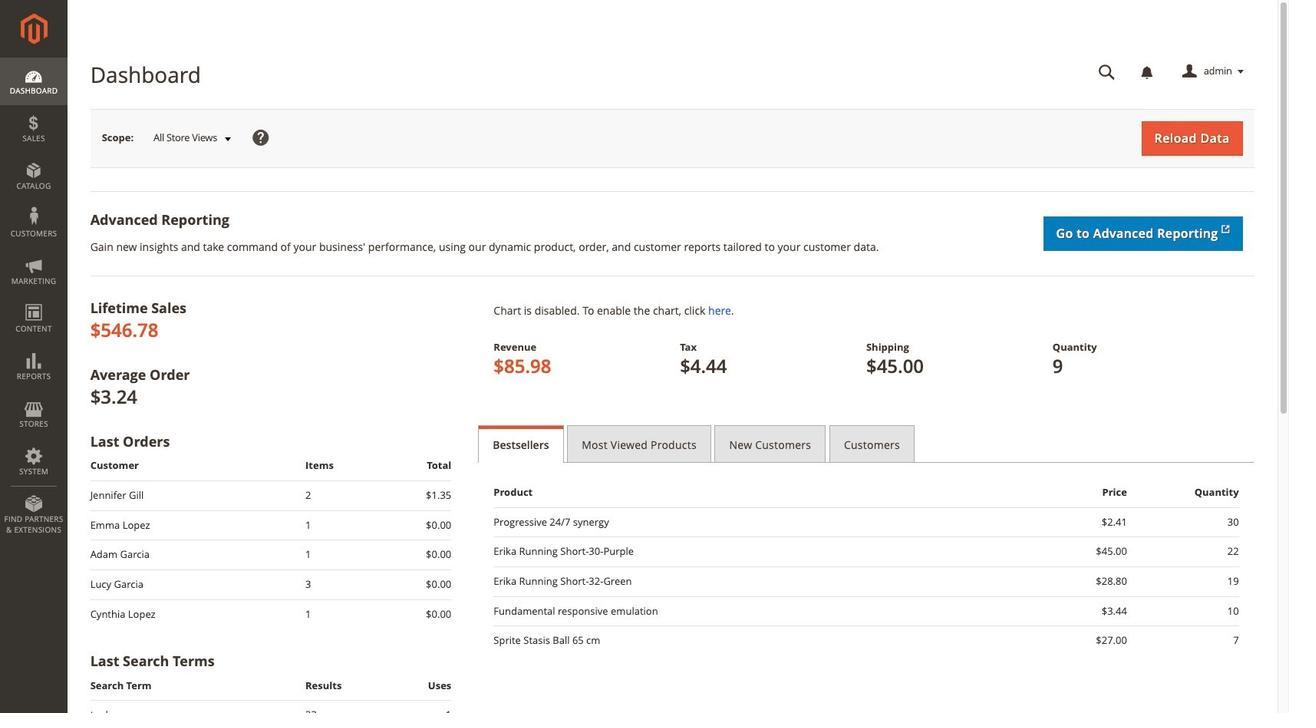 Task type: locate. For each thing, give the bounding box(es) containing it.
magento admin panel image
[[20, 13, 47, 45]]

tab list
[[479, 425, 1255, 463]]

None text field
[[1088, 58, 1127, 85]]

menu bar
[[0, 58, 68, 543]]



Task type: vqa. For each thing, say whether or not it's contained in the screenshot.
text field
yes



